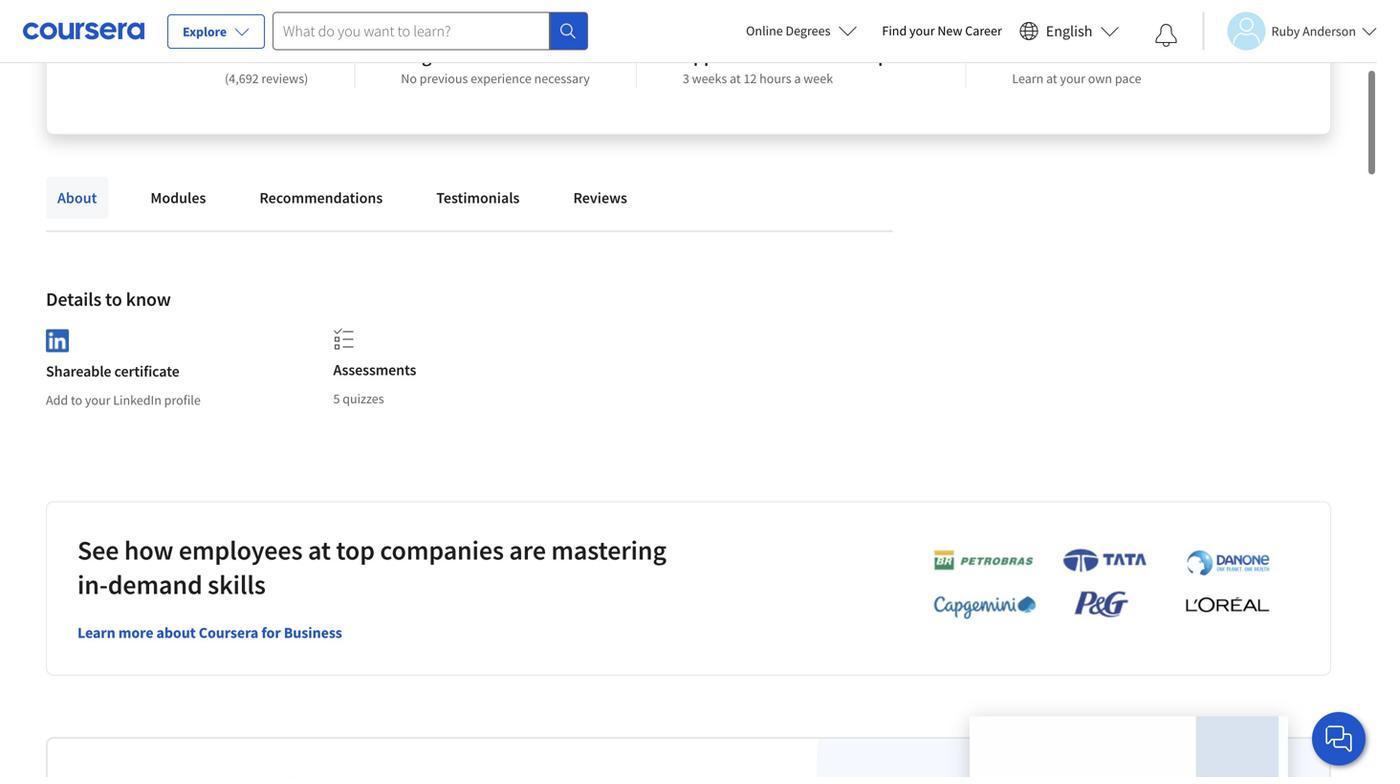 Task type: describe. For each thing, give the bounding box(es) containing it.
approx. 38 hours to complete 3 weeks at 12 hours a week
[[683, 44, 919, 87]]

know
[[126, 287, 171, 311]]

employees
[[179, 534, 303, 567]]

see how employees at top companies are mastering in-demand skills
[[77, 534, 667, 602]]

coursera career certificate image
[[970, 717, 1288, 777]]

testimonials
[[436, 188, 520, 208]]

(4,692 reviews)
[[225, 70, 308, 87]]

certificate
[[114, 362, 179, 381]]

degrees
[[786, 22, 830, 39]]

add
[[46, 392, 68, 409]]

are
[[509, 534, 546, 567]]

companies
[[380, 534, 504, 567]]

weeks
[[692, 70, 727, 87]]

level
[[478, 44, 517, 67]]

ruby anderson
[[1271, 22, 1356, 40]]

testimonials link
[[425, 177, 531, 219]]

shareable certificate
[[46, 362, 179, 381]]

own
[[1088, 70, 1112, 87]]

week
[[804, 70, 833, 87]]

at inside "approx. 38 hours to complete 3 weeks at 12 hours a week"
[[730, 70, 741, 87]]

for
[[261, 624, 281, 643]]

beginner
[[401, 44, 474, 67]]

0 horizontal spatial learn
[[77, 624, 115, 643]]

1 horizontal spatial your
[[909, 22, 935, 39]]

reviews
[[573, 188, 627, 208]]

to for your
[[71, 392, 82, 409]]

career
[[965, 22, 1002, 39]]

new
[[938, 22, 963, 39]]

linkedin
[[113, 392, 161, 409]]

english
[[1046, 22, 1093, 41]]

more
[[118, 624, 153, 643]]

coursera enterprise logos image
[[905, 548, 1287, 630]]

mastering
[[551, 534, 667, 567]]

3
[[683, 70, 689, 87]]

ruby anderson button
[[1203, 12, 1377, 50]]

38
[[749, 44, 769, 67]]

modules
[[151, 188, 206, 208]]

at for flexible schedule learn at your own pace
[[1046, 70, 1057, 87]]

necessary
[[534, 70, 590, 87]]

online degrees
[[746, 22, 830, 39]]

chat with us image
[[1324, 724, 1354, 755]]

(4,692
[[225, 70, 259, 87]]

complete
[[843, 44, 919, 67]]

about
[[156, 624, 196, 643]]

previous
[[420, 70, 468, 87]]

5 quizzes
[[333, 390, 384, 407]]

flexible
[[1012, 44, 1076, 67]]

explore button
[[167, 14, 265, 49]]



Task type: locate. For each thing, give the bounding box(es) containing it.
details
[[46, 287, 102, 311]]

hours
[[772, 44, 819, 67], [759, 70, 791, 87]]

0 horizontal spatial at
[[308, 534, 331, 567]]

to up week
[[823, 44, 840, 67]]

reviews link
[[562, 177, 639, 219]]

pace
[[1115, 70, 1141, 87]]

1 horizontal spatial at
[[730, 70, 741, 87]]

your down shareable certificate
[[85, 392, 110, 409]]

What do you want to learn? text field
[[273, 12, 550, 50]]

how
[[124, 534, 173, 567]]

find your new career
[[882, 22, 1002, 39]]

business
[[284, 624, 342, 643]]

details to know
[[46, 287, 171, 311]]

2 horizontal spatial your
[[1060, 70, 1085, 87]]

no
[[401, 70, 417, 87]]

about link
[[46, 177, 108, 219]]

assessments
[[333, 361, 416, 380]]

hours left a
[[759, 70, 791, 87]]

2 horizontal spatial to
[[823, 44, 840, 67]]

1 vertical spatial hours
[[759, 70, 791, 87]]

online
[[746, 22, 783, 39]]

explore
[[183, 23, 227, 40]]

coursera image
[[23, 16, 144, 46]]

to
[[823, 44, 840, 67], [105, 287, 122, 311], [71, 392, 82, 409]]

show notifications image
[[1155, 24, 1178, 47]]

at inside the see how employees at top companies are mastering in-demand skills
[[308, 534, 331, 567]]

reviews)
[[261, 70, 308, 87]]

1 vertical spatial your
[[1060, 70, 1085, 87]]

to right add
[[71, 392, 82, 409]]

anderson
[[1303, 22, 1356, 40]]

quizzes
[[343, 390, 384, 407]]

learn more about coursera for business
[[77, 624, 342, 643]]

profile
[[164, 392, 201, 409]]

experience
[[471, 70, 532, 87]]

at for see how employees at top companies are mastering in-demand skills
[[308, 534, 331, 567]]

at inside flexible schedule learn at your own pace
[[1046, 70, 1057, 87]]

shareable
[[46, 362, 111, 381]]

your inside flexible schedule learn at your own pace
[[1060, 70, 1085, 87]]

a
[[794, 70, 801, 87]]

1 vertical spatial learn
[[77, 624, 115, 643]]

approx.
[[683, 44, 745, 67]]

ruby
[[1271, 22, 1300, 40]]

0 vertical spatial hours
[[772, 44, 819, 67]]

12
[[743, 70, 757, 87]]

0 vertical spatial to
[[823, 44, 840, 67]]

0 horizontal spatial to
[[71, 392, 82, 409]]

0 vertical spatial learn
[[1012, 70, 1044, 87]]

your right find
[[909, 22, 935, 39]]

top
[[336, 534, 375, 567]]

to for know
[[105, 287, 122, 311]]

demand
[[108, 568, 202, 602]]

skills
[[208, 568, 266, 602]]

to left know
[[105, 287, 122, 311]]

find your new career link
[[873, 19, 1012, 43]]

learn more about coursera for business link
[[77, 624, 342, 643]]

your left own
[[1060, 70, 1085, 87]]

learn down flexible
[[1012, 70, 1044, 87]]

flexible schedule learn at your own pace
[[1012, 44, 1152, 87]]

0 vertical spatial your
[[909, 22, 935, 39]]

4.7
[[225, 44, 249, 67]]

None search field
[[273, 12, 588, 50]]

your
[[909, 22, 935, 39], [1060, 70, 1085, 87], [85, 392, 110, 409]]

learn left more
[[77, 624, 115, 643]]

english button
[[1012, 0, 1127, 62]]

schedule
[[1079, 44, 1152, 67]]

at left top
[[308, 534, 331, 567]]

5
[[333, 390, 340, 407]]

1 horizontal spatial to
[[105, 287, 122, 311]]

see
[[77, 534, 119, 567]]

in-
[[77, 568, 108, 602]]

modules link
[[139, 177, 217, 219]]

hours up a
[[772, 44, 819, 67]]

online degrees button
[[731, 10, 873, 52]]

2 vertical spatial to
[[71, 392, 82, 409]]

learn
[[1012, 70, 1044, 87], [77, 624, 115, 643]]

to inside "approx. 38 hours to complete 3 weeks at 12 hours a week"
[[823, 44, 840, 67]]

add to your linkedin profile
[[46, 392, 201, 409]]

recommendations
[[260, 188, 383, 208]]

1 horizontal spatial learn
[[1012, 70, 1044, 87]]

beginner level no previous experience necessary
[[401, 44, 590, 87]]

learn inside flexible schedule learn at your own pace
[[1012, 70, 1044, 87]]

coursera
[[199, 624, 258, 643]]

about
[[57, 188, 97, 208]]

2 vertical spatial your
[[85, 392, 110, 409]]

at down flexible
[[1046, 70, 1057, 87]]

2 horizontal spatial at
[[1046, 70, 1057, 87]]

find
[[882, 22, 907, 39]]

at
[[730, 70, 741, 87], [1046, 70, 1057, 87], [308, 534, 331, 567]]

0 horizontal spatial your
[[85, 392, 110, 409]]

recommendations link
[[248, 177, 394, 219]]

at left the 12
[[730, 70, 741, 87]]

1 vertical spatial to
[[105, 287, 122, 311]]



Task type: vqa. For each thing, say whether or not it's contained in the screenshot.
Download on the App Store image
no



